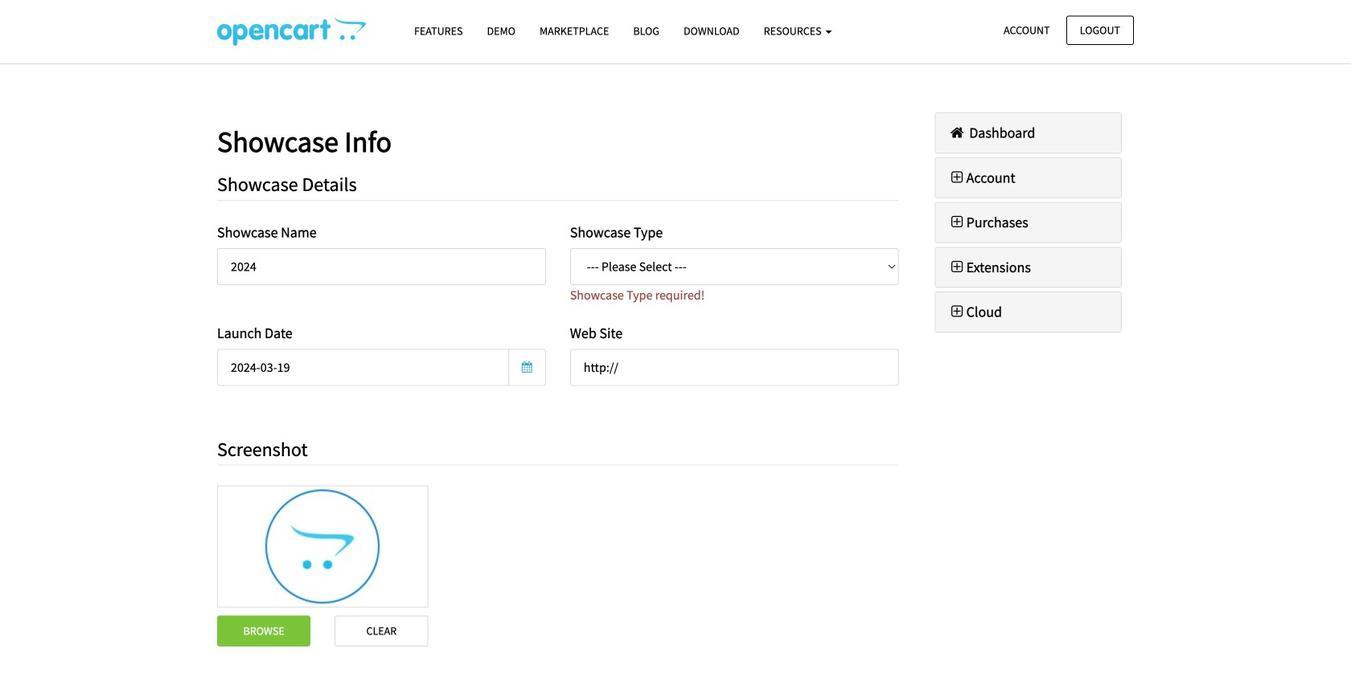 Task type: locate. For each thing, give the bounding box(es) containing it.
Project Name text field
[[217, 248, 546, 285]]

3 plus square o image from the top
[[948, 260, 966, 275]]

0 vertical spatial plus square o image
[[948, 170, 966, 185]]

Project Web Site text field
[[570, 349, 899, 386]]

Launch Date text field
[[217, 349, 509, 386]]

opencart - showcase image
[[217, 17, 366, 46]]

2 vertical spatial plus square o image
[[948, 260, 966, 275]]

1 vertical spatial plus square o image
[[948, 215, 966, 230]]

plus square o image
[[948, 170, 966, 185], [948, 215, 966, 230], [948, 260, 966, 275]]



Task type: describe. For each thing, give the bounding box(es) containing it.
2 plus square o image from the top
[[948, 215, 966, 230]]

plus square o image
[[948, 305, 966, 319]]

calendar image
[[522, 362, 532, 373]]

1 plus square o image from the top
[[948, 170, 966, 185]]

home image
[[948, 125, 966, 140]]



Task type: vqa. For each thing, say whether or not it's contained in the screenshot.
Paypal Payment Gateway image
no



